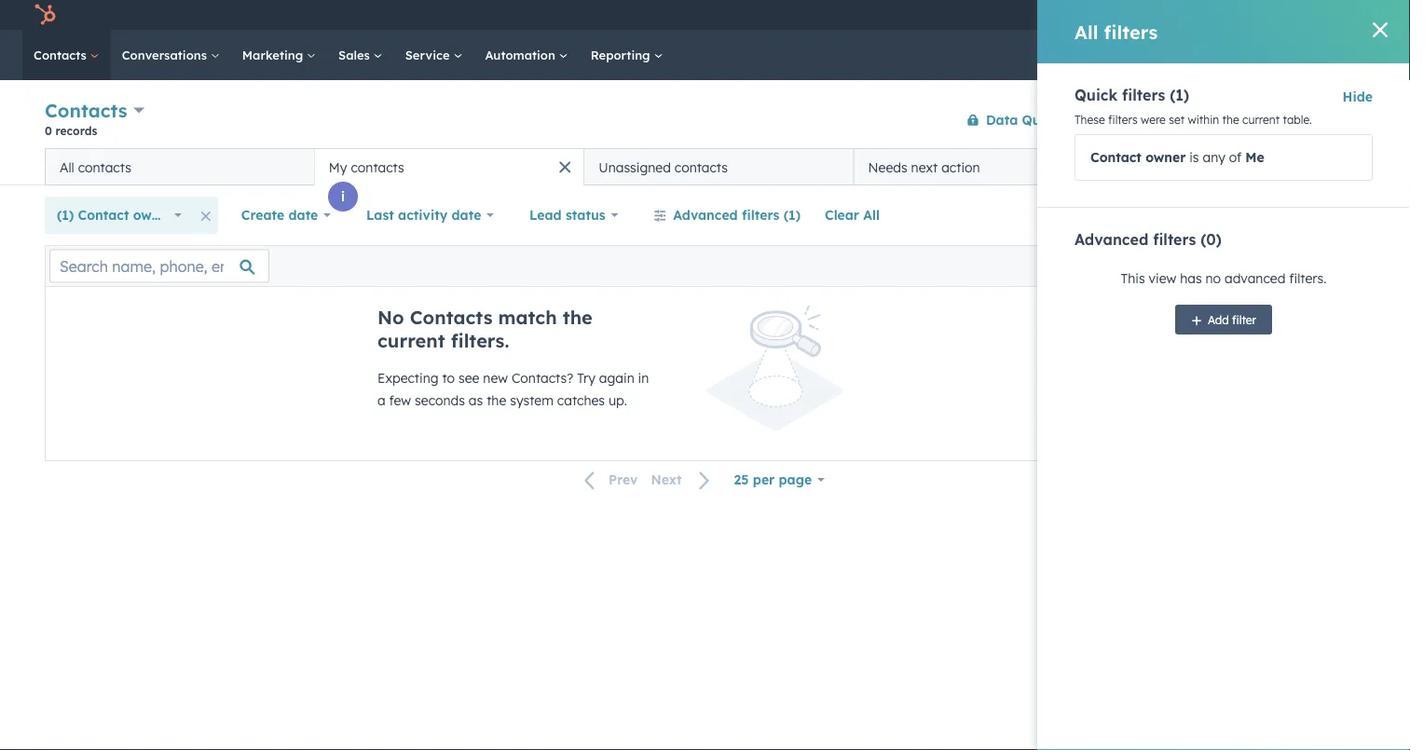Task type: vqa. For each thing, say whether or not it's contained in the screenshot.
records on the left
yes



Task type: describe. For each thing, give the bounding box(es) containing it.
quality
[[1022, 111, 1070, 128]]

contacts link
[[22, 30, 111, 80]]

few
[[389, 392, 411, 409]]

date inside 'create date' popup button
[[288, 207, 318, 223]]

hubspot link
[[22, 4, 70, 26]]

marketplaces image
[[1175, 8, 1192, 25]]

last
[[366, 207, 394, 223]]

contacts for my contacts
[[351, 159, 404, 175]]

next
[[651, 472, 682, 488]]

search image
[[1371, 48, 1384, 62]]

this view has no advanced filters.
[[1121, 270, 1327, 287]]

marketing link
[[231, 30, 327, 80]]

contact
[[1309, 113, 1349, 127]]

2 horizontal spatial the
[[1222, 113, 1239, 127]]

import
[[1191, 113, 1228, 127]]

clear all button
[[813, 197, 892, 234]]

last activity date
[[366, 207, 481, 223]]

unassigned contacts
[[598, 159, 728, 175]]

needs next action button
[[854, 148, 1123, 185]]

actions
[[1098, 113, 1137, 127]]

create contact button
[[1255, 105, 1365, 135]]

needs
[[868, 159, 907, 175]]

next button
[[644, 468, 722, 493]]

calling icon image
[[1136, 7, 1153, 24]]

1 horizontal spatial current
[[1242, 113, 1280, 127]]

hide button
[[1343, 86, 1373, 108]]

1 horizontal spatial owner
[[1146, 149, 1186, 165]]

my
[[329, 159, 347, 175]]

edit
[[1281, 259, 1302, 273]]

contacts?
[[512, 370, 573, 386]]

reporting
[[591, 47, 654, 62]]

as
[[469, 392, 483, 409]]

try
[[577, 370, 595, 386]]

settings link
[[1242, 5, 1266, 25]]

filters for these filters were set within the current table.
[[1108, 113, 1138, 127]]

actions button
[[1082, 105, 1164, 135]]

0 vertical spatial i button
[[1160, 120, 1190, 150]]

lead
[[529, 207, 562, 223]]

date inside last activity date popup button
[[452, 207, 481, 223]]

data quality
[[986, 111, 1070, 128]]

(1) for quick filters (1)
[[1170, 86, 1189, 104]]

add for add view (4/5)
[[1163, 158, 1189, 175]]

filters for quick filters (1)
[[1122, 86, 1165, 104]]

abc
[[1336, 7, 1358, 22]]

contacts inside the no contacts match the current filters.
[[410, 306, 492, 329]]

seconds
[[415, 392, 465, 409]]

these
[[1075, 113, 1105, 127]]

(4/5)
[[1227, 158, 1261, 175]]

page
[[779, 472, 812, 488]]

my contacts
[[329, 159, 404, 175]]

add for add filter
[[1208, 313, 1229, 327]]

filters. for advanced
[[1289, 270, 1327, 287]]

help button
[[1207, 0, 1239, 30]]

0 horizontal spatial i button
[[328, 182, 358, 212]]

contacts for all contacts
[[78, 159, 131, 175]]

create contact
[[1271, 113, 1349, 127]]

calling icon button
[[1129, 3, 1160, 27]]

filters for all filters
[[1104, 20, 1158, 43]]

Search HubSpot search field
[[1148, 39, 1376, 71]]

all for all contacts
[[60, 159, 74, 175]]

advanced filters (0)
[[1075, 230, 1222, 249]]

new
[[483, 370, 508, 386]]

filters. for current
[[451, 329, 509, 352]]

contacts button
[[45, 97, 145, 124]]

data quality button
[[954, 101, 1071, 138]]

advanced filters (1)
[[673, 207, 801, 223]]

quick
[[1075, 86, 1118, 104]]

contacts for unassigned contacts
[[675, 159, 728, 175]]

all filters
[[1075, 20, 1158, 43]]

sales
[[338, 47, 373, 62]]

close image
[[1373, 22, 1388, 37]]

up.
[[609, 392, 627, 409]]

add filter button
[[1175, 305, 1272, 335]]

contacts inside 'link'
[[34, 47, 90, 62]]

of
[[1229, 149, 1242, 165]]

filters for advanced filters (1)
[[742, 207, 779, 223]]

advanced
[[1225, 270, 1285, 287]]

status
[[566, 207, 605, 223]]

0 vertical spatial contact
[[1090, 149, 1142, 165]]

marketing
[[242, 47, 307, 62]]

all contacts
[[60, 159, 131, 175]]

the inside expecting to see new contacts? try again in a few seconds as the system catches up.
[[487, 392, 506, 409]]

quick filters (1)
[[1075, 86, 1189, 104]]

25
[[734, 472, 749, 488]]

automation
[[485, 47, 559, 62]]

this
[[1121, 270, 1145, 287]]

next
[[911, 159, 938, 175]]

my contacts button
[[314, 148, 584, 185]]

menu containing abc
[[1052, 0, 1388, 30]]

is
[[1189, 149, 1199, 165]]

the inside the no contacts match the current filters.
[[563, 306, 593, 329]]

create for create contact
[[1271, 113, 1306, 127]]

action
[[941, 159, 980, 175]]

all inside button
[[863, 207, 880, 223]]

has
[[1180, 270, 1202, 287]]

these filters were set within the current table.
[[1075, 113, 1312, 127]]

clear all
[[825, 207, 880, 223]]



Task type: locate. For each thing, give the bounding box(es) containing it.
0 horizontal spatial view
[[1149, 270, 1176, 287]]

contact down the actions
[[1090, 149, 1142, 165]]

1 horizontal spatial advanced
[[1075, 230, 1148, 249]]

add view (4/5) button
[[1131, 148, 1284, 185]]

2 contacts from the left
[[351, 159, 404, 175]]

1 vertical spatial the
[[563, 306, 593, 329]]

advanced up this
[[1075, 230, 1148, 249]]

add inside popup button
[[1163, 158, 1189, 175]]

per
[[753, 472, 775, 488]]

reporting link
[[579, 30, 674, 80]]

1 vertical spatial create
[[241, 207, 284, 223]]

0 vertical spatial add
[[1163, 158, 1189, 175]]

in
[[638, 370, 649, 386]]

i
[[1173, 127, 1177, 143], [341, 188, 345, 205]]

add left filter
[[1208, 313, 1229, 327]]

0 horizontal spatial owner
[[133, 207, 173, 223]]

the right as on the bottom left
[[487, 392, 506, 409]]

advanced inside button
[[673, 207, 738, 223]]

1 vertical spatial view
[[1149, 270, 1176, 287]]

expecting to see new contacts? try again in a few seconds as the system catches up.
[[377, 370, 649, 409]]

0 vertical spatial all
[[1075, 20, 1098, 43]]

i down 'my'
[[341, 188, 345, 205]]

gary orlando image
[[1316, 7, 1333, 23]]

2 horizontal spatial contacts
[[675, 159, 728, 175]]

(1) contact owner button
[[45, 197, 194, 234]]

unassigned
[[598, 159, 671, 175]]

1 horizontal spatial i button
[[1160, 120, 1190, 150]]

upgrade image
[[1054, 8, 1071, 25]]

settings image
[[1246, 8, 1262, 25]]

lead status
[[529, 207, 605, 223]]

create inside button
[[1271, 113, 1306, 127]]

0 records
[[45, 123, 97, 137]]

(1) inside button
[[783, 207, 801, 223]]

1 horizontal spatial filters.
[[1289, 270, 1327, 287]]

i button
[[1160, 120, 1190, 150], [328, 182, 358, 212]]

no
[[1205, 270, 1221, 287]]

sales link
[[327, 30, 394, 80]]

0 vertical spatial advanced
[[673, 207, 738, 223]]

Search name, phone, email addresses, or company search field
[[49, 249, 269, 283]]

all right clear
[[863, 207, 880, 223]]

0 horizontal spatial date
[[288, 207, 318, 223]]

help image
[[1214, 8, 1231, 25]]

1 vertical spatial current
[[377, 329, 445, 352]]

(1) left clear
[[783, 207, 801, 223]]

contact owner is any of me
[[1090, 149, 1264, 165]]

(1) up set
[[1170, 86, 1189, 104]]

notifications button
[[1269, 0, 1301, 30]]

lead status button
[[517, 197, 630, 234]]

create date
[[241, 207, 318, 223]]

contacts right 'my'
[[351, 159, 404, 175]]

1 contacts from the left
[[78, 159, 131, 175]]

filters down the quick filters (1)
[[1108, 113, 1138, 127]]

needs next action
[[868, 159, 980, 175]]

export
[[1211, 259, 1246, 273]]

within
[[1188, 113, 1219, 127]]

filters up were
[[1122, 86, 1165, 104]]

0 vertical spatial current
[[1242, 113, 1280, 127]]

contacts banner
[[45, 96, 1365, 148]]

advanced for advanced filters (1)
[[673, 207, 738, 223]]

search button
[[1362, 39, 1393, 71]]

prev button
[[573, 468, 644, 493]]

0 horizontal spatial current
[[377, 329, 445, 352]]

2 vertical spatial contacts
[[410, 306, 492, 329]]

export button
[[1199, 254, 1258, 278]]

match
[[498, 306, 557, 329]]

2 vertical spatial the
[[487, 392, 506, 409]]

1 horizontal spatial contacts
[[351, 159, 404, 175]]

notifications image
[[1277, 8, 1294, 25]]

i up contact owner is any of me
[[1173, 127, 1177, 143]]

add inside 'button'
[[1208, 313, 1229, 327]]

contact down all contacts
[[78, 207, 129, 223]]

a
[[377, 392, 386, 409]]

abc button
[[1305, 0, 1386, 30]]

catches
[[557, 392, 605, 409]]

contacts inside button
[[351, 159, 404, 175]]

all contacts button
[[45, 148, 314, 185]]

advanced filters (1) button
[[642, 197, 813, 234]]

data
[[986, 111, 1018, 128]]

25 per page button
[[722, 461, 837, 499]]

all inside button
[[60, 159, 74, 175]]

1 vertical spatial i
[[341, 188, 345, 205]]

the right within
[[1222, 113, 1239, 127]]

2 horizontal spatial (1)
[[1170, 86, 1189, 104]]

import button
[[1175, 105, 1244, 135]]

1 horizontal spatial date
[[452, 207, 481, 223]]

1 vertical spatial contact
[[78, 207, 129, 223]]

set
[[1169, 113, 1185, 127]]

(1) inside popup button
[[57, 207, 74, 223]]

0 vertical spatial view
[[1193, 158, 1223, 175]]

current inside the no contacts match the current filters.
[[377, 329, 445, 352]]

filters inside button
[[742, 207, 779, 223]]

(1) down all contacts
[[57, 207, 74, 223]]

edit columns
[[1281, 259, 1349, 273]]

owner up search name, phone, email addresses, or company search box
[[133, 207, 173, 223]]

1 horizontal spatial add
[[1208, 313, 1229, 327]]

view for has
[[1149, 270, 1176, 287]]

1 horizontal spatial all
[[863, 207, 880, 223]]

create date button
[[229, 197, 343, 234]]

3 contacts from the left
[[675, 159, 728, 175]]

1 horizontal spatial contact
[[1090, 149, 1142, 165]]

1 vertical spatial add
[[1208, 313, 1229, 327]]

columns
[[1305, 259, 1349, 273]]

filters. inside the no contacts match the current filters.
[[451, 329, 509, 352]]

service link
[[394, 30, 474, 80]]

edit columns button
[[1269, 254, 1361, 278]]

contacts right the no
[[410, 306, 492, 329]]

view inside popup button
[[1193, 158, 1223, 175]]

the
[[1222, 113, 1239, 127], [563, 306, 593, 329], [487, 392, 506, 409]]

1 horizontal spatial i
[[1173, 127, 1177, 143]]

filters down unassigned contacts button on the top of the page
[[742, 207, 779, 223]]

all
[[1075, 20, 1098, 43], [60, 159, 74, 175], [863, 207, 880, 223]]

contacts inside popup button
[[45, 99, 127, 122]]

were
[[1141, 113, 1166, 127]]

create inside popup button
[[241, 207, 284, 223]]

me
[[1245, 149, 1264, 165]]

owner
[[1146, 149, 1186, 165], [133, 207, 173, 223]]

25 per page
[[734, 472, 812, 488]]

1 vertical spatial all
[[60, 159, 74, 175]]

1 date from the left
[[288, 207, 318, 223]]

prev
[[609, 472, 638, 488]]

0 vertical spatial the
[[1222, 113, 1239, 127]]

hubspot image
[[34, 4, 56, 26]]

advanced for advanced filters (0)
[[1075, 230, 1148, 249]]

contacts down records
[[78, 159, 131, 175]]

all for all filters
[[1075, 20, 1098, 43]]

again
[[599, 370, 634, 386]]

0 vertical spatial filters.
[[1289, 270, 1327, 287]]

filters left the marketplaces icon
[[1104, 20, 1158, 43]]

0 vertical spatial contacts
[[34, 47, 90, 62]]

(1) contact owner
[[57, 207, 173, 223]]

date right activity
[[452, 207, 481, 223]]

unassigned contacts button
[[584, 148, 854, 185]]

owner inside popup button
[[133, 207, 173, 223]]

add filter
[[1208, 313, 1256, 327]]

view left of
[[1193, 158, 1223, 175]]

owner left is
[[1146, 149, 1186, 165]]

0 horizontal spatial filters.
[[451, 329, 509, 352]]

create for create date
[[241, 207, 284, 223]]

filters left (0)
[[1153, 230, 1196, 249]]

0 vertical spatial create
[[1271, 113, 1306, 127]]

1 vertical spatial advanced
[[1075, 230, 1148, 249]]

advanced down unassigned contacts button on the top of the page
[[673, 207, 738, 223]]

last activity date button
[[354, 197, 506, 234]]

current up expecting
[[377, 329, 445, 352]]

current
[[1242, 113, 1280, 127], [377, 329, 445, 352]]

2 horizontal spatial all
[[1075, 20, 1098, 43]]

0 horizontal spatial (1)
[[57, 207, 74, 223]]

2 date from the left
[[452, 207, 481, 223]]

filters. right advanced
[[1289, 270, 1327, 287]]

1 vertical spatial filters.
[[451, 329, 509, 352]]

contacts
[[78, 159, 131, 175], [351, 159, 404, 175], [675, 159, 728, 175]]

activity
[[398, 207, 448, 223]]

contacts
[[34, 47, 90, 62], [45, 99, 127, 122], [410, 306, 492, 329]]

filter
[[1232, 313, 1256, 327]]

any
[[1203, 149, 1225, 165]]

the right "match"
[[563, 306, 593, 329]]

conversations
[[122, 47, 210, 62]]

menu
[[1052, 0, 1388, 30]]

0 horizontal spatial the
[[487, 392, 506, 409]]

filters for advanced filters (0)
[[1153, 230, 1196, 249]]

(0)
[[1201, 230, 1222, 249]]

system
[[510, 392, 554, 409]]

contact inside (1) contact owner popup button
[[78, 207, 129, 223]]

add left is
[[1163, 158, 1189, 175]]

contacts down contacts 'banner'
[[675, 159, 728, 175]]

contacts down the hubspot link
[[34, 47, 90, 62]]

2 vertical spatial all
[[863, 207, 880, 223]]

to
[[442, 370, 455, 386]]

1 horizontal spatial (1)
[[783, 207, 801, 223]]

1 vertical spatial contacts
[[45, 99, 127, 122]]

1 horizontal spatial the
[[563, 306, 593, 329]]

view left has
[[1149, 270, 1176, 287]]

create
[[1271, 113, 1306, 127], [241, 207, 284, 223]]

no contacts match the current filters.
[[377, 306, 593, 352]]

0 vertical spatial i
[[1173, 127, 1177, 143]]

0 horizontal spatial i
[[341, 188, 345, 205]]

marketplaces button
[[1164, 0, 1203, 30]]

0 vertical spatial owner
[[1146, 149, 1186, 165]]

all right upgrade icon
[[1075, 20, 1098, 43]]

1 horizontal spatial create
[[1271, 113, 1306, 127]]

1 horizontal spatial view
[[1193, 158, 1223, 175]]

(1) for advanced filters (1)
[[783, 207, 801, 223]]

pagination navigation
[[573, 468, 722, 493]]

filters. up 'see'
[[451, 329, 509, 352]]

1 vertical spatial owner
[[133, 207, 173, 223]]

table.
[[1283, 113, 1312, 127]]

1 vertical spatial i button
[[328, 182, 358, 212]]

0 horizontal spatial contact
[[78, 207, 129, 223]]

hide
[[1343, 89, 1373, 105]]

view for (4/5)
[[1193, 158, 1223, 175]]

current left table.
[[1242, 113, 1280, 127]]

0 horizontal spatial advanced
[[673, 207, 738, 223]]

all down 0 records
[[60, 159, 74, 175]]

see
[[459, 370, 479, 386]]

contacts up records
[[45, 99, 127, 122]]

date left last
[[288, 207, 318, 223]]

0 horizontal spatial all
[[60, 159, 74, 175]]

filters.
[[1289, 270, 1327, 287], [451, 329, 509, 352]]

0 horizontal spatial create
[[241, 207, 284, 223]]

0 horizontal spatial contacts
[[78, 159, 131, 175]]

conversations link
[[111, 30, 231, 80]]

0 horizontal spatial add
[[1163, 158, 1189, 175]]



